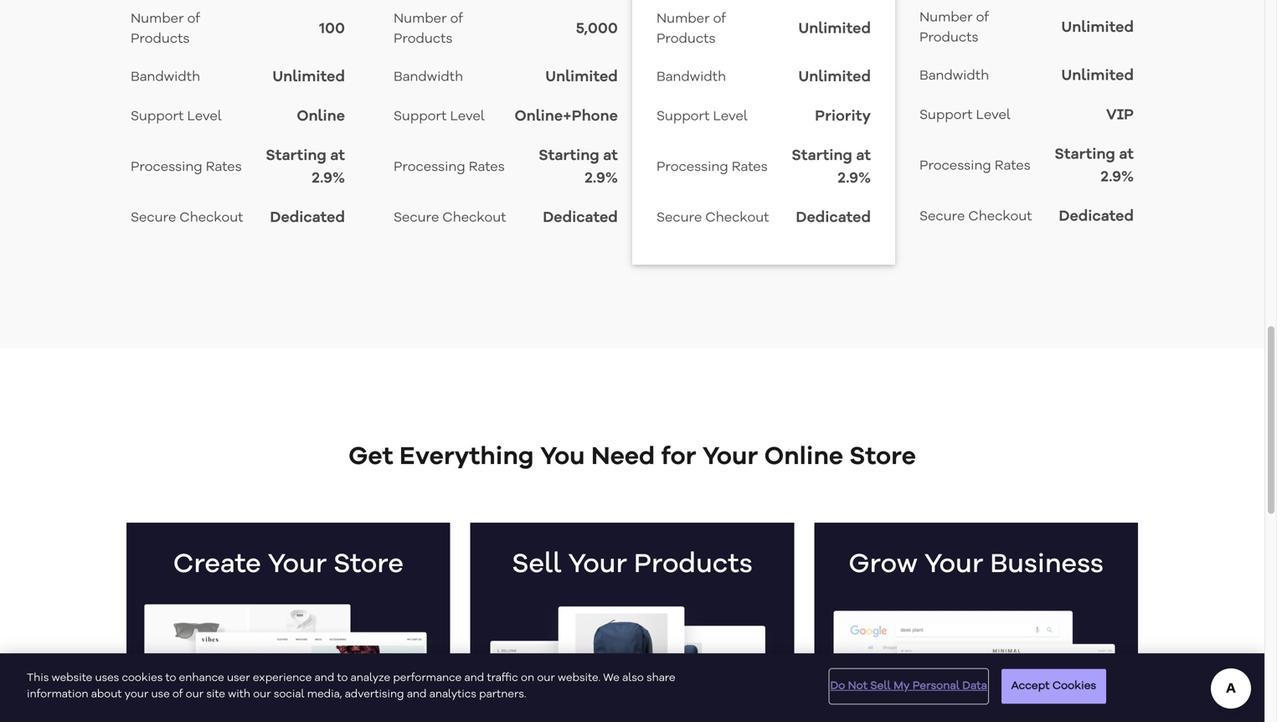 Task type: vqa. For each thing, say whether or not it's contained in the screenshot.


Task type: locate. For each thing, give the bounding box(es) containing it.
sell your products
[[512, 552, 753, 579]]

get
[[349, 444, 393, 469]]

store
[[850, 444, 916, 469], [334, 552, 404, 579]]

website
[[52, 673, 92, 683]]

create your store
[[173, 552, 404, 579]]

your for grow your business
[[924, 552, 984, 579]]

bandwidth for online+phone
[[394, 71, 463, 84]]

at for online+phone
[[603, 149, 618, 164]]

unlimited
[[1062, 21, 1134, 36], [799, 22, 871, 37], [1062, 69, 1134, 84], [273, 70, 345, 85], [546, 70, 618, 85], [799, 70, 871, 85]]

advertising
[[345, 689, 404, 700]]

2.9% for online
[[312, 171, 345, 186]]

secure checkout for vip
[[920, 210, 1032, 224]]

our right with
[[253, 689, 271, 700]]

with
[[228, 689, 250, 700]]

personal
[[913, 681, 960, 692]]

my
[[894, 681, 910, 692]]

analytics
[[430, 689, 477, 700]]

2.9% for priority
[[838, 171, 871, 186]]

number of products
[[920, 11, 989, 45], [131, 13, 200, 46], [394, 13, 463, 46], [657, 13, 726, 46]]

1 horizontal spatial to
[[337, 673, 348, 683]]

2.9%
[[1101, 170, 1134, 185], [312, 171, 345, 186], [585, 171, 618, 186], [838, 171, 871, 186]]

starting for online
[[266, 149, 327, 164]]

analyze
[[351, 673, 390, 683]]

0 vertical spatial store
[[850, 444, 916, 469]]

dedicated for online+phone
[[543, 211, 618, 226]]

products
[[920, 31, 979, 45], [131, 33, 190, 46], [394, 33, 453, 46], [657, 33, 716, 46], [634, 552, 753, 579]]

processing rates for priority
[[657, 161, 768, 174]]

cookies
[[122, 673, 163, 683]]

unlimited for online+phone
[[546, 70, 618, 85]]

site
[[206, 689, 225, 700]]

number
[[920, 11, 973, 25], [131, 13, 184, 26], [394, 13, 447, 26], [657, 13, 710, 26]]

unlimited for vip
[[1062, 69, 1134, 84]]

of
[[976, 11, 989, 25], [187, 13, 200, 26], [450, 13, 463, 26], [713, 13, 726, 26], [172, 689, 183, 700]]

about
[[91, 689, 122, 700]]

1 horizontal spatial our
[[253, 689, 271, 700]]

starting at 2.9% for online+phone
[[539, 149, 618, 186]]

secure checkout for priority
[[657, 211, 769, 225]]

do not sell my personal data
[[831, 681, 987, 692]]

support level
[[920, 109, 1011, 122], [131, 110, 222, 124], [394, 110, 485, 124], [657, 110, 748, 124]]

our right the on
[[537, 673, 555, 683]]

we
[[603, 673, 620, 683]]

share
[[647, 673, 676, 683]]

dedicated for priority
[[796, 211, 871, 226]]

and up analytics
[[464, 673, 484, 683]]

100
[[319, 22, 345, 37]]

website.
[[558, 673, 601, 683]]

business
[[990, 552, 1104, 579]]

1 horizontal spatial sell
[[871, 681, 891, 692]]

online
[[297, 109, 345, 124], [764, 444, 843, 469]]

data
[[963, 681, 987, 692]]

our down enhance
[[186, 689, 204, 700]]

dedicated
[[1059, 209, 1134, 225], [270, 211, 345, 226], [543, 211, 618, 226], [796, 211, 871, 226]]

0 horizontal spatial to
[[165, 673, 176, 683]]

0 horizontal spatial online
[[297, 109, 345, 124]]

information
[[27, 689, 88, 700]]

sell
[[512, 552, 562, 579], [871, 681, 891, 692]]

privacy alert dialog
[[0, 653, 1265, 722]]

and
[[315, 673, 334, 683], [464, 673, 484, 683], [407, 689, 427, 700]]

1 vertical spatial sell
[[871, 681, 891, 692]]

0 horizontal spatial sell
[[512, 552, 562, 579]]

unlimited for online
[[273, 70, 345, 85]]

your for create your store
[[268, 552, 327, 579]]

online+phone
[[515, 109, 618, 124]]

0 vertical spatial online
[[297, 109, 345, 124]]

0 horizontal spatial store
[[334, 552, 404, 579]]

and down performance
[[407, 689, 427, 700]]

products for online+phone
[[394, 33, 453, 46]]

number for vip
[[920, 11, 973, 25]]

on
[[521, 673, 534, 683]]

1 horizontal spatial online
[[764, 444, 843, 469]]

grow
[[849, 552, 918, 579]]

and up the media,
[[315, 673, 334, 683]]

to up the media,
[[337, 673, 348, 683]]

at
[[1119, 147, 1134, 163], [330, 149, 345, 164], [603, 149, 618, 164], [856, 149, 871, 164]]

to up use
[[165, 673, 176, 683]]

to
[[165, 673, 176, 683], [337, 673, 348, 683]]

products for priority
[[657, 33, 716, 46]]

secure checkout
[[920, 210, 1032, 224], [131, 211, 243, 225], [394, 211, 506, 225], [657, 211, 769, 225]]

unlimited for priority
[[799, 70, 871, 85]]

support level for online+phone
[[394, 110, 485, 124]]

this
[[27, 673, 49, 683]]

number of products for online+phone
[[394, 13, 463, 46]]

number of products for vip
[[920, 11, 989, 45]]

processing rates for online
[[131, 161, 242, 174]]

starting for vip
[[1055, 147, 1116, 163]]

support level for priority
[[657, 110, 748, 124]]

number of products for online
[[131, 13, 200, 46]]

products for online
[[131, 33, 190, 46]]

our
[[537, 673, 555, 683], [186, 689, 204, 700], [253, 689, 271, 700]]

social
[[274, 689, 304, 700]]

starting for online+phone
[[539, 149, 600, 164]]

2.9% for online+phone
[[585, 171, 618, 186]]

starting at 2.9% for online
[[266, 149, 345, 186]]

processing rates
[[920, 160, 1031, 173], [131, 161, 242, 174], [394, 161, 505, 174], [657, 161, 768, 174]]

bandwidth
[[920, 70, 989, 83], [131, 71, 200, 84], [394, 71, 463, 84], [657, 71, 726, 84]]

get everything you need for your online store
[[349, 444, 916, 469]]

secure checkout for online+phone
[[394, 211, 506, 225]]

2.9% for vip
[[1101, 170, 1134, 185]]

accept cookies button
[[1002, 669, 1106, 704]]

everything
[[399, 444, 534, 469]]

this website uses cookies to enhance user experience and to analyze performance and traffic on our website. we also share information about your use of our site with our social media, advertising and analytics partners.
[[27, 673, 676, 700]]

number for online+phone
[[394, 13, 447, 26]]

bandwidth for priority
[[657, 71, 726, 84]]

your
[[703, 444, 758, 469], [268, 552, 327, 579], [568, 552, 627, 579], [924, 552, 984, 579]]

starting at 2.9%
[[1055, 147, 1134, 185], [266, 149, 345, 186], [539, 149, 618, 186], [792, 149, 871, 186]]

starting
[[1055, 147, 1116, 163], [266, 149, 327, 164], [539, 149, 600, 164], [792, 149, 853, 164]]

your
[[125, 689, 148, 700]]

uses
[[95, 673, 119, 683]]

0 vertical spatial sell
[[512, 552, 562, 579]]

media,
[[307, 689, 342, 700]]

accept cookies
[[1012, 681, 1097, 692]]

0 horizontal spatial our
[[186, 689, 204, 700]]



Task type: describe. For each thing, give the bounding box(es) containing it.
2 to from the left
[[337, 673, 348, 683]]

user
[[227, 673, 250, 683]]

5,000
[[576, 22, 618, 37]]

use
[[151, 689, 170, 700]]

starting at 2.9% for priority
[[792, 149, 871, 186]]

do
[[831, 681, 845, 692]]

at for vip
[[1119, 147, 1134, 163]]

secure checkout for online
[[131, 211, 243, 225]]

bandwidth for vip
[[920, 70, 989, 83]]

1 vertical spatial store
[[334, 552, 404, 579]]

0 horizontal spatial and
[[315, 673, 334, 683]]

cookies
[[1053, 681, 1097, 692]]

traffic
[[487, 673, 518, 683]]

of for priority
[[713, 13, 726, 26]]

number for online
[[131, 13, 184, 26]]

need
[[591, 444, 655, 469]]

partners.
[[479, 689, 526, 700]]

you
[[540, 444, 585, 469]]

2 horizontal spatial our
[[537, 673, 555, 683]]

experience
[[253, 673, 312, 683]]

do not sell my personal data button
[[831, 670, 987, 703]]

number of products for priority
[[657, 13, 726, 46]]

accept
[[1012, 681, 1050, 692]]

vip
[[1106, 108, 1134, 123]]

for
[[661, 444, 696, 469]]

priority
[[815, 109, 871, 124]]

1 vertical spatial online
[[764, 444, 843, 469]]

at for priority
[[856, 149, 871, 164]]

1 horizontal spatial and
[[407, 689, 427, 700]]

of for online+phone
[[450, 13, 463, 26]]

of inside this website uses cookies to enhance user experience and to analyze performance and traffic on our website. we also share information about your use of our site with our social media, advertising and analytics partners.
[[172, 689, 183, 700]]

starting for priority
[[792, 149, 853, 164]]

your for sell your products
[[568, 552, 627, 579]]

grow your business
[[849, 552, 1104, 579]]

1 horizontal spatial store
[[850, 444, 916, 469]]

enhance
[[179, 673, 224, 683]]

not
[[848, 681, 868, 692]]

starting at 2.9% for vip
[[1055, 147, 1134, 185]]

performance
[[393, 673, 462, 683]]

at for online
[[330, 149, 345, 164]]

support level for vip
[[920, 109, 1011, 122]]

also
[[622, 673, 644, 683]]

dedicated for online
[[270, 211, 345, 226]]

products for vip
[[920, 31, 979, 45]]

create
[[173, 552, 261, 579]]

processing rates for online+phone
[[394, 161, 505, 174]]

of for vip
[[976, 11, 989, 25]]

bandwidth for online
[[131, 71, 200, 84]]

number for priority
[[657, 13, 710, 26]]

support level for online
[[131, 110, 222, 124]]

1 to from the left
[[165, 673, 176, 683]]

sell inside button
[[871, 681, 891, 692]]

of for online
[[187, 13, 200, 26]]

dedicated for vip
[[1059, 209, 1134, 225]]

2 horizontal spatial and
[[464, 673, 484, 683]]

processing rates for vip
[[920, 160, 1031, 173]]



